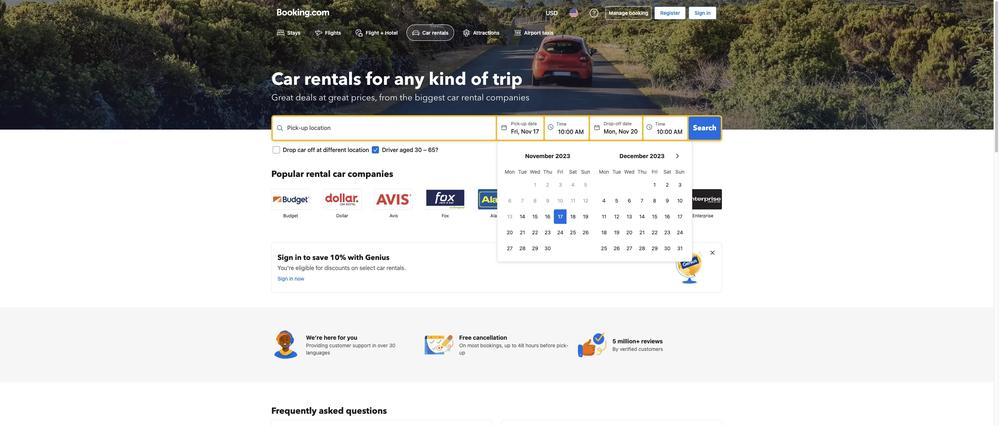 Task type: vqa. For each thing, say whether or not it's contained in the screenshot.


Task type: locate. For each thing, give the bounding box(es) containing it.
airport taxis link
[[508, 25, 559, 41]]

1 horizontal spatial sun
[[676, 169, 685, 175]]

dollar
[[336, 213, 348, 219]]

21 inside checkbox
[[639, 230, 645, 236]]

sign in to save 10% with genius you're eligible for discounts on select car rentals.
[[278, 253, 406, 272]]

up down on
[[459, 350, 465, 356]]

25 December 2023 checkbox
[[598, 242, 610, 256]]

2 tue from the left
[[613, 169, 621, 175]]

2023 for november 2023
[[556, 153, 570, 159]]

0 horizontal spatial 15
[[532, 214, 538, 220]]

2 wed from the left
[[624, 169, 635, 175]]

0 horizontal spatial 19
[[583, 214, 588, 220]]

2 8 from the left
[[653, 198, 656, 204]]

1 horizontal spatial 4
[[603, 198, 606, 204]]

the
[[400, 92, 413, 104]]

7
[[521, 198, 524, 204], [641, 198, 644, 204]]

select
[[359, 265, 375, 272]]

thrifty
[[542, 213, 555, 219]]

location up drop car off at different location
[[309, 125, 331, 131]]

2 13 from the left
[[627, 214, 632, 220]]

we're here for you image
[[271, 331, 300, 360]]

20 right the mon,
[[631, 128, 638, 135]]

1 24 from the left
[[557, 230, 564, 236]]

4 December 2023 checkbox
[[598, 194, 610, 208]]

19 inside checkbox
[[583, 214, 588, 220]]

nov for 17
[[521, 128, 532, 135]]

0 horizontal spatial 1
[[534, 182, 536, 188]]

1 vertical spatial 12
[[614, 214, 619, 220]]

pick- up drop
[[287, 125, 301, 131]]

2 horizontal spatial for
[[366, 68, 390, 92]]

up up 'november'
[[522, 121, 527, 127]]

27 right 26 checkbox
[[627, 245, 632, 252]]

24 inside option
[[557, 230, 564, 236]]

8 inside "option"
[[653, 198, 656, 204]]

1 vertical spatial 25
[[601, 245, 607, 252]]

10 inside checkbox
[[677, 198, 683, 204]]

0 horizontal spatial 12
[[583, 198, 588, 204]]

date for 17
[[528, 121, 537, 127]]

0 vertical spatial companies
[[486, 92, 530, 104]]

23 inside 23 november 2023 checkbox
[[545, 230, 551, 236]]

attractions
[[473, 30, 500, 36]]

1 horizontal spatial nov
[[619, 128, 629, 135]]

1 horizontal spatial 21
[[639, 230, 645, 236]]

10 for 10 november 2023 option on the top
[[558, 198, 563, 204]]

0 vertical spatial 19
[[583, 214, 588, 220]]

1 sun from the left
[[581, 169, 590, 175]]

0 horizontal spatial sat
[[569, 169, 577, 175]]

30 right over
[[389, 343, 395, 349]]

29 inside option
[[532, 245, 538, 252]]

2 15 from the left
[[652, 214, 657, 220]]

29 right 28 december 2023 checkbox
[[652, 245, 658, 252]]

date right drop-
[[623, 121, 632, 127]]

1 15 from the left
[[532, 214, 538, 220]]

2 vertical spatial for
[[338, 335, 346, 341]]

0 vertical spatial rental
[[461, 92, 484, 104]]

22 right 21 checkbox
[[652, 230, 658, 236]]

0 vertical spatial location
[[309, 125, 331, 131]]

location right different
[[348, 147, 369, 153]]

prices,
[[351, 92, 377, 104]]

1 vertical spatial 5
[[615, 198, 618, 204]]

28 inside 'checkbox'
[[519, 245, 526, 252]]

1 horizontal spatial 6
[[628, 198, 631, 204]]

1 horizontal spatial mon tue wed thu
[[599, 169, 647, 175]]

20
[[631, 128, 638, 135], [507, 230, 513, 236], [626, 230, 633, 236]]

1 horizontal spatial pick-
[[511, 121, 522, 127]]

0 vertical spatial 18
[[570, 214, 576, 220]]

thu for december
[[638, 169, 647, 175]]

1 7 from the left
[[521, 198, 524, 204]]

car right hotel
[[422, 30, 431, 36]]

27 inside 27 december 2023 checkbox
[[627, 245, 632, 252]]

12 for "12" checkbox
[[614, 214, 619, 220]]

17 right thrifty
[[558, 214, 563, 220]]

16 for 16 option
[[665, 214, 670, 220]]

5 right 4 november 2023 option
[[584, 182, 587, 188]]

5 inside checkbox
[[615, 198, 618, 204]]

1 28 from the left
[[519, 245, 526, 252]]

17 November 2023 checkbox
[[554, 210, 567, 224]]

9 for 9 'checkbox'
[[666, 198, 669, 204]]

1 horizontal spatial 25
[[601, 245, 607, 252]]

sign down you're
[[278, 276, 288, 282]]

18 left 19 "checkbox"
[[601, 230, 607, 236]]

grid for december
[[598, 165, 686, 256]]

companies down driver
[[348, 169, 393, 180]]

0 horizontal spatial 11
[[571, 198, 575, 204]]

pick-
[[511, 121, 522, 127], [287, 125, 301, 131]]

0 horizontal spatial to
[[303, 253, 311, 263]]

29 left 30 november 2023 "checkbox"
[[532, 245, 538, 252]]

sixt
[[596, 213, 604, 219]]

20 inside option
[[507, 230, 513, 236]]

2 vertical spatial sign
[[278, 276, 288, 282]]

0 horizontal spatial 25
[[570, 230, 576, 236]]

30 right "29" option
[[545, 245, 551, 252]]

sign inside sign in to save 10% with genius you're eligible for discounts on select car rentals.
[[278, 253, 293, 263]]

date inside drop-off date mon, nov 20
[[623, 121, 632, 127]]

22 inside option
[[532, 230, 538, 236]]

20 inside checkbox
[[626, 230, 633, 236]]

1 horizontal spatial grid
[[598, 165, 686, 256]]

1 horizontal spatial for
[[338, 335, 346, 341]]

nov right the mon,
[[619, 128, 629, 135]]

7 inside checkbox
[[521, 198, 524, 204]]

car
[[422, 30, 431, 36], [271, 68, 300, 92]]

16 November 2023 checkbox
[[541, 210, 554, 224]]

19 right 18 december 2023 "checkbox"
[[614, 230, 620, 236]]

19 November 2023 checkbox
[[579, 210, 592, 224]]

11 November 2023 checkbox
[[567, 194, 579, 208]]

2 9 from the left
[[666, 198, 669, 204]]

2 22 from the left
[[652, 230, 658, 236]]

17 inside option
[[558, 214, 563, 220]]

0 horizontal spatial 17
[[533, 128, 539, 135]]

1 horizontal spatial 1
[[654, 182, 656, 188]]

2 thu from the left
[[638, 169, 647, 175]]

0 horizontal spatial car
[[271, 68, 300, 92]]

fox
[[442, 213, 449, 219]]

for inside we're here for you providing customer support in over 30 languages
[[338, 335, 346, 341]]

0 vertical spatial rentals
[[432, 30, 449, 36]]

5 million+ reviews by verified customers
[[613, 338, 663, 352]]

28 for 28 november 2023 'checkbox' at the right bottom of page
[[519, 245, 526, 252]]

8 November 2023 checkbox
[[529, 194, 541, 208]]

20 left 21 november 2023 option
[[507, 230, 513, 236]]

2 mon tue wed thu from the left
[[599, 169, 647, 175]]

rental down drop car off at different location
[[306, 169, 331, 180]]

rentals for car rentals
[[432, 30, 449, 36]]

18
[[570, 214, 576, 220], [601, 230, 607, 236]]

pick-
[[557, 343, 569, 349]]

1 horizontal spatial 8
[[653, 198, 656, 204]]

15 right 14 option
[[532, 214, 538, 220]]

car inside car rentals for any kind of trip great deals at great prices, from the biggest car rental companies
[[271, 68, 300, 92]]

1 9 from the left
[[546, 198, 549, 204]]

1 vertical spatial rentals
[[304, 68, 361, 92]]

13 right "12" checkbox
[[627, 214, 632, 220]]

1 29 from the left
[[532, 245, 538, 252]]

1 horizontal spatial 29
[[652, 245, 658, 252]]

2 right 1 november 2023 option
[[546, 182, 549, 188]]

tue down december
[[613, 169, 621, 175]]

sign for now
[[278, 276, 288, 282]]

9 inside 'checkbox'
[[666, 198, 669, 204]]

1 mon tue wed thu from the left
[[505, 169, 552, 175]]

0 horizontal spatial 27
[[507, 245, 513, 252]]

10
[[558, 198, 563, 204], [677, 198, 683, 204]]

fri up 1 december 2023 option
[[652, 169, 658, 175]]

2 3 from the left
[[679, 182, 682, 188]]

date inside pick-up date fri, nov 17
[[528, 121, 537, 127]]

pick- up fri,
[[511, 121, 522, 127]]

1 left "2 november 2023" checkbox
[[534, 182, 536, 188]]

stays link
[[271, 25, 306, 41]]

at inside car rentals for any kind of trip great deals at great prices, from the biggest car rental companies
[[319, 92, 326, 104]]

2 vertical spatial 5
[[613, 338, 616, 345]]

0 horizontal spatial tue
[[518, 169, 527, 175]]

4 inside 4 november 2023 option
[[571, 182, 575, 188]]

4 left "5" checkbox
[[603, 198, 606, 204]]

2 1 from the left
[[654, 182, 656, 188]]

8 right 7 checkbox
[[534, 198, 537, 204]]

2 2023 from the left
[[650, 153, 665, 159]]

0 horizontal spatial date
[[528, 121, 537, 127]]

22 inside option
[[652, 230, 658, 236]]

16 inside option
[[665, 214, 670, 220]]

18 right 17 option in the right of the page
[[570, 214, 576, 220]]

0 horizontal spatial sun
[[581, 169, 590, 175]]

nov inside pick-up date fri, nov 17
[[521, 128, 532, 135]]

28 left "29" option
[[519, 245, 526, 252]]

grid
[[504, 165, 592, 256], [598, 165, 686, 256]]

1 horizontal spatial 13
[[627, 214, 632, 220]]

cancellation
[[473, 335, 507, 341]]

1 13 from the left
[[507, 214, 513, 220]]

at left different
[[317, 147, 322, 153]]

fri,
[[511, 128, 520, 135]]

grid for november
[[504, 165, 592, 256]]

22 right 21 november 2023 option
[[532, 230, 538, 236]]

mon up sixt logo
[[599, 169, 609, 175]]

mon tue wed thu down december
[[599, 169, 647, 175]]

0 horizontal spatial off
[[308, 147, 315, 153]]

0 vertical spatial 12
[[583, 198, 588, 204]]

2 7 from the left
[[641, 198, 644, 204]]

18 for 18 november 2023 option
[[570, 214, 576, 220]]

fri for november
[[557, 169, 563, 175]]

0 horizontal spatial grid
[[504, 165, 592, 256]]

off
[[616, 121, 622, 127], [308, 147, 315, 153]]

0 horizontal spatial mon
[[505, 169, 515, 175]]

17 for 17 option
[[678, 214, 683, 220]]

8
[[534, 198, 537, 204], [653, 198, 656, 204]]

14 right 13 option
[[520, 214, 525, 220]]

popular
[[271, 169, 304, 180]]

car down kind on the top left
[[447, 92, 459, 104]]

22 for 22 november 2023 option
[[532, 230, 538, 236]]

21 right 20 option
[[520, 230, 525, 236]]

sun for november 2023
[[581, 169, 590, 175]]

0 vertical spatial sign
[[695, 10, 705, 16]]

great
[[328, 92, 349, 104]]

30 inside we're here for you providing customer support in over 30 languages
[[389, 343, 395, 349]]

2 sat from the left
[[664, 169, 671, 175]]

0 horizontal spatial pick-
[[287, 125, 301, 131]]

1 horizontal spatial rentals
[[432, 30, 449, 36]]

1 grid from the left
[[504, 165, 592, 256]]

sign for to
[[278, 253, 293, 263]]

10 right 9 'checkbox'
[[677, 198, 683, 204]]

0 horizontal spatial 16
[[545, 214, 551, 220]]

0 horizontal spatial 6
[[508, 198, 511, 204]]

19
[[583, 214, 588, 220], [614, 230, 620, 236]]

12 right 11 december 2023 'checkbox' on the right
[[614, 214, 619, 220]]

27 left 28 november 2023 'checkbox' at the right bottom of page
[[507, 245, 513, 252]]

6 inside option
[[508, 198, 511, 204]]

mon for november
[[505, 169, 515, 175]]

to up eligible
[[303, 253, 311, 263]]

16
[[545, 214, 551, 220], [665, 214, 670, 220]]

car up great
[[271, 68, 300, 92]]

taxis
[[542, 30, 554, 36]]

avis
[[390, 213, 398, 219]]

28 right 27 december 2023 checkbox
[[639, 245, 645, 252]]

14 left "hertz"
[[639, 214, 645, 220]]

2023 right december
[[650, 153, 665, 159]]

13 inside checkbox
[[627, 214, 632, 220]]

1 horizontal spatial date
[[623, 121, 632, 127]]

1 22 from the left
[[532, 230, 538, 236]]

29
[[532, 245, 538, 252], [652, 245, 658, 252]]

4 right the 3 november 2023 checkbox
[[571, 182, 575, 188]]

thu up "2 november 2023" checkbox
[[543, 169, 552, 175]]

1 horizontal spatial fri
[[652, 169, 658, 175]]

booking
[[629, 10, 648, 16]]

attractions link
[[457, 25, 505, 41]]

to
[[303, 253, 311, 263], [512, 343, 517, 349]]

2 inside 2 option
[[666, 182, 669, 188]]

2 date from the left
[[623, 121, 632, 127]]

29 November 2023 checkbox
[[529, 242, 541, 256]]

11 December 2023 checkbox
[[598, 210, 610, 224]]

in
[[707, 10, 711, 16], [295, 253, 302, 263], [289, 276, 293, 282], [372, 343, 376, 349]]

19 for 19 november 2023 checkbox
[[583, 214, 588, 220]]

2 for november
[[546, 182, 549, 188]]

17 right 16 option
[[678, 214, 683, 220]]

nov
[[521, 128, 532, 135], [619, 128, 629, 135]]

5 million+ reviews image
[[578, 331, 607, 360]]

16 inside checkbox
[[545, 214, 551, 220]]

sixt logo image
[[581, 189, 619, 210]]

14 December 2023 checkbox
[[636, 210, 648, 224]]

3 right "2 november 2023" checkbox
[[559, 182, 562, 188]]

2 27 from the left
[[627, 245, 632, 252]]

mon tue wed thu up 1 november 2023 option
[[505, 169, 552, 175]]

2 December 2023 checkbox
[[661, 178, 674, 192]]

2 sun from the left
[[676, 169, 685, 175]]

for up customer
[[338, 335, 346, 341]]

13 for 13 december 2023 checkbox
[[627, 214, 632, 220]]

tue down 'november'
[[518, 169, 527, 175]]

1 horizontal spatial 18
[[601, 230, 607, 236]]

in inside sign in to save 10% with genius you're eligible for discounts on select car rentals.
[[295, 253, 302, 263]]

2 2 from the left
[[666, 182, 669, 188]]

2 left "3" option
[[666, 182, 669, 188]]

sat up 4 november 2023 option
[[569, 169, 577, 175]]

customer
[[329, 343, 351, 349]]

0 horizontal spatial 29
[[532, 245, 538, 252]]

2 10 from the left
[[677, 198, 683, 204]]

26 right 25 checkbox
[[614, 245, 620, 252]]

in inside we're here for you providing customer support in over 30 languages
[[372, 343, 376, 349]]

20 inside drop-off date mon, nov 20
[[631, 128, 638, 135]]

4 for 4 november 2023 option
[[571, 182, 575, 188]]

27 November 2023 checkbox
[[504, 242, 516, 256]]

1 vertical spatial 11
[[602, 214, 606, 220]]

car down the genius
[[377, 265, 385, 272]]

28 for 28 december 2023 checkbox
[[639, 245, 645, 252]]

date up 'november'
[[528, 121, 537, 127]]

1 horizontal spatial to
[[512, 343, 517, 349]]

23 for 23 november 2023 checkbox at the bottom of page
[[545, 230, 551, 236]]

19 December 2023 checkbox
[[610, 226, 623, 240]]

1 horizontal spatial sat
[[664, 169, 671, 175]]

2 28 from the left
[[639, 245, 645, 252]]

sun
[[581, 169, 590, 175], [676, 169, 685, 175]]

bookings,
[[480, 343, 503, 349]]

6 December 2023 checkbox
[[623, 194, 636, 208]]

8 inside checkbox
[[534, 198, 537, 204]]

24 December 2023 checkbox
[[674, 226, 686, 240]]

1 27 from the left
[[507, 245, 513, 252]]

0 horizontal spatial 23
[[545, 230, 551, 236]]

1 10 from the left
[[558, 198, 563, 204]]

18 inside "checkbox"
[[601, 230, 607, 236]]

budget
[[283, 213, 298, 219]]

9 November 2023 checkbox
[[541, 194, 554, 208]]

1 23 from the left
[[545, 230, 551, 236]]

27 inside '27' option
[[507, 245, 513, 252]]

24 inside checkbox
[[677, 230, 683, 236]]

wed
[[530, 169, 540, 175], [624, 169, 635, 175]]

0 vertical spatial 11
[[571, 198, 575, 204]]

5
[[584, 182, 587, 188], [615, 198, 618, 204], [613, 338, 616, 345]]

28 inside checkbox
[[639, 245, 645, 252]]

1 horizontal spatial 28
[[639, 245, 645, 252]]

10 November 2023 checkbox
[[554, 194, 567, 208]]

18 December 2023 checkbox
[[598, 226, 610, 240]]

18 November 2023 checkbox
[[567, 210, 579, 224]]

2 nov from the left
[[619, 128, 629, 135]]

15 right 14 december 2023 option at the right of page
[[652, 214, 657, 220]]

23 left 24 november 2023 option at bottom right
[[545, 230, 551, 236]]

0 vertical spatial 5
[[584, 182, 587, 188]]

car rentals link
[[407, 25, 454, 41]]

2 grid from the left
[[598, 165, 686, 256]]

sat
[[569, 169, 577, 175], [664, 169, 671, 175]]

driver aged 30 – 65?
[[382, 147, 438, 153]]

21 December 2023 checkbox
[[636, 226, 648, 240]]

thu down december 2023
[[638, 169, 647, 175]]

rentals.
[[387, 265, 406, 272]]

22
[[532, 230, 538, 236], [652, 230, 658, 236]]

9 inside checkbox
[[546, 198, 549, 204]]

1 2023 from the left
[[556, 153, 570, 159]]

1 sat from the left
[[569, 169, 577, 175]]

1 horizontal spatial thu
[[638, 169, 647, 175]]

hours
[[526, 343, 539, 349]]

sun up 5 november 2023 'option' at the right of the page
[[581, 169, 590, 175]]

3 for december 2023
[[679, 182, 682, 188]]

9 for 9 checkbox
[[546, 198, 549, 204]]

nov inside drop-off date mon, nov 20
[[619, 128, 629, 135]]

1 21 from the left
[[520, 230, 525, 236]]

1 horizontal spatial 27
[[627, 245, 632, 252]]

11 inside 'checkbox'
[[602, 214, 606, 220]]

21 for 21 checkbox
[[639, 230, 645, 236]]

2 6 from the left
[[628, 198, 631, 204]]

1 2 from the left
[[546, 182, 549, 188]]

we're here for you providing customer support in over 30 languages
[[306, 335, 395, 356]]

up inside pick-up date fri, nov 17
[[522, 121, 527, 127]]

1 3 from the left
[[559, 182, 562, 188]]

1 horizontal spatial 19
[[614, 230, 620, 236]]

drop
[[283, 147, 296, 153]]

1 fri from the left
[[557, 169, 563, 175]]

21 inside option
[[520, 230, 525, 236]]

1 tue from the left
[[518, 169, 527, 175]]

1 vertical spatial car
[[271, 68, 300, 92]]

booking.com online hotel reservations image
[[277, 9, 329, 17]]

fri up the 3 november 2023 checkbox
[[557, 169, 563, 175]]

6 inside "checkbox"
[[628, 198, 631, 204]]

1 vertical spatial 26
[[614, 245, 620, 252]]

21 for 21 november 2023 option
[[520, 230, 525, 236]]

pick- inside pick-up date fri, nov 17
[[511, 121, 522, 127]]

2 14 from the left
[[639, 214, 645, 220]]

6 left 7 checkbox
[[508, 198, 511, 204]]

rentals inside car rentals for any kind of trip great deals at great prices, from the biggest car rental companies
[[304, 68, 361, 92]]

13 for 13 option
[[507, 214, 513, 220]]

pick- for pick-up date fri, nov 17
[[511, 121, 522, 127]]

2023 right 'november'
[[556, 153, 570, 159]]

flights
[[325, 30, 341, 36]]

sun for december 2023
[[676, 169, 685, 175]]

23 inside the 23 option
[[664, 230, 670, 236]]

10 inside option
[[558, 198, 563, 204]]

1 horizontal spatial car
[[422, 30, 431, 36]]

free
[[459, 335, 472, 341]]

sat for november 2023
[[569, 169, 577, 175]]

0 horizontal spatial 14
[[520, 214, 525, 220]]

1 horizontal spatial location
[[348, 147, 369, 153]]

2 inside "2 november 2023" checkbox
[[546, 182, 549, 188]]

26
[[583, 230, 589, 236], [614, 245, 620, 252]]

for
[[366, 68, 390, 92], [316, 265, 323, 272], [338, 335, 346, 341]]

rentals for car rentals for any kind of trip great deals at great prices, from the biggest car rental companies
[[304, 68, 361, 92]]

7 inside 'option'
[[641, 198, 644, 204]]

8 for 8 checkbox
[[534, 198, 537, 204]]

7 right 6 "checkbox"
[[641, 198, 644, 204]]

14 for 14 december 2023 option at the right of page
[[639, 214, 645, 220]]

0 vertical spatial 4
[[571, 182, 575, 188]]

17 cell
[[554, 208, 567, 224]]

2 21 from the left
[[639, 230, 645, 236]]

30 December 2023 checkbox
[[661, 242, 674, 256]]

12 inside 12 november 2023 option
[[583, 198, 588, 204]]

1 14 from the left
[[520, 214, 525, 220]]

12 inside "12" checkbox
[[614, 214, 619, 220]]

0 vertical spatial off
[[616, 121, 622, 127]]

0 vertical spatial to
[[303, 253, 311, 263]]

23 left 24 december 2023 checkbox at right
[[664, 230, 670, 236]]

off inside drop-off date mon, nov 20
[[616, 121, 622, 127]]

4 inside 4 option
[[603, 198, 606, 204]]

2023
[[556, 153, 570, 159], [650, 153, 665, 159]]

6
[[508, 198, 511, 204], [628, 198, 631, 204]]

for down save
[[316, 265, 323, 272]]

car inside sign in to save 10% with genius you're eligible for discounts on select car rentals.
[[377, 265, 385, 272]]

5 for 5 november 2023 'option' at the right of the page
[[584, 182, 587, 188]]

for inside car rentals for any kind of trip great deals at great prices, from the biggest car rental companies
[[366, 68, 390, 92]]

28 December 2023 checkbox
[[636, 242, 648, 256]]

1 horizontal spatial 7
[[641, 198, 644, 204]]

million+
[[618, 338, 640, 345]]

18 inside option
[[570, 214, 576, 220]]

0 horizontal spatial 13
[[507, 214, 513, 220]]

24 for 24 december 2023 checkbox at right
[[677, 230, 683, 236]]

3 inside option
[[679, 182, 682, 188]]

3 inside checkbox
[[559, 182, 562, 188]]

2 horizontal spatial 17
[[678, 214, 683, 220]]

1 thu from the left
[[543, 169, 552, 175]]

mon up the 6 november 2023 option
[[505, 169, 515, 175]]

4
[[571, 182, 575, 188], [603, 198, 606, 204]]

3 December 2023 checkbox
[[674, 178, 686, 192]]

23 December 2023 checkbox
[[661, 226, 674, 240]]

free cancellation on most bookings, up to 48 hours before pick- up
[[459, 335, 569, 356]]

fri for december
[[652, 169, 658, 175]]

25
[[570, 230, 576, 236], [601, 245, 607, 252]]

1 date from the left
[[528, 121, 537, 127]]

1 horizontal spatial mon
[[599, 169, 609, 175]]

1 horizontal spatial 23
[[664, 230, 670, 236]]

sat for december 2023
[[664, 169, 671, 175]]

sun up "3" option
[[676, 169, 685, 175]]

3 right 2 option
[[679, 182, 682, 188]]

in for sign in
[[707, 10, 711, 16]]

24 right 23 november 2023 checkbox at the bottom of page
[[557, 230, 564, 236]]

1 6 from the left
[[508, 198, 511, 204]]

up
[[522, 121, 527, 127], [301, 125, 308, 131], [505, 343, 511, 349], [459, 350, 465, 356]]

5 right 4 option
[[615, 198, 618, 204]]

we're
[[306, 335, 322, 341]]

1 horizontal spatial off
[[616, 121, 622, 127]]

24 right the 23 option at right bottom
[[677, 230, 683, 236]]

11 inside 'checkbox'
[[571, 198, 575, 204]]

fox logo image
[[426, 189, 464, 210]]

date
[[528, 121, 537, 127], [623, 121, 632, 127]]

6 right "5" checkbox
[[628, 198, 631, 204]]

16 right 15 november 2023 checkbox
[[545, 214, 551, 220]]

7 December 2023 checkbox
[[636, 194, 648, 208]]

5 up by
[[613, 338, 616, 345]]

1 horizontal spatial tue
[[613, 169, 621, 175]]

manage booking
[[609, 10, 648, 16]]

17 right fri,
[[533, 128, 539, 135]]

1
[[534, 182, 536, 188], [654, 182, 656, 188]]

0 horizontal spatial 21
[[520, 230, 525, 236]]

1 1 from the left
[[534, 182, 536, 188]]

1 horizontal spatial 16
[[665, 214, 670, 220]]

1 horizontal spatial 24
[[677, 230, 683, 236]]

16 December 2023 checkbox
[[661, 210, 674, 224]]

1 horizontal spatial 17
[[558, 214, 563, 220]]

1 vertical spatial 18
[[601, 230, 607, 236]]

10%
[[330, 253, 346, 263]]

1 vertical spatial 19
[[614, 230, 620, 236]]

1 vertical spatial 4
[[603, 198, 606, 204]]

15 for 15 november 2023 checkbox
[[532, 214, 538, 220]]

2 29 from the left
[[652, 245, 658, 252]]

9 right 8 checkbox
[[546, 198, 549, 204]]

11 left "12" checkbox
[[602, 214, 606, 220]]

at left great
[[319, 92, 326, 104]]

rental
[[461, 92, 484, 104], [306, 169, 331, 180]]

1 horizontal spatial 9
[[666, 198, 669, 204]]

1 horizontal spatial 11
[[602, 214, 606, 220]]

24 November 2023 checkbox
[[554, 226, 567, 240]]

1 horizontal spatial rental
[[461, 92, 484, 104]]

2 mon from the left
[[599, 169, 609, 175]]

13 left 14 option
[[507, 214, 513, 220]]

10 for 10 checkbox
[[677, 198, 683, 204]]

2 23 from the left
[[664, 230, 670, 236]]

5 inside 'option'
[[584, 182, 587, 188]]

30 November 2023 checkbox
[[541, 242, 554, 256]]

1 8 from the left
[[534, 198, 537, 204]]

car
[[447, 92, 459, 104], [298, 147, 306, 153], [333, 169, 346, 180], [377, 265, 385, 272]]

drop-off date mon, nov 20
[[604, 121, 638, 135]]

48
[[518, 343, 524, 349]]

7 for 7 'option'
[[641, 198, 644, 204]]

sign up you're
[[278, 253, 293, 263]]

hertz logo image
[[633, 189, 671, 210]]

off right drop
[[308, 147, 315, 153]]

29 inside checkbox
[[652, 245, 658, 252]]

0 horizontal spatial 28
[[519, 245, 526, 252]]

21 November 2023 checkbox
[[516, 226, 529, 240]]

0 horizontal spatial 4
[[571, 182, 575, 188]]

to left 48
[[512, 343, 517, 349]]

19 inside "checkbox"
[[614, 230, 620, 236]]

16 right '15' checkbox
[[665, 214, 670, 220]]

2 24 from the left
[[677, 230, 683, 236]]

nov right fri,
[[521, 128, 532, 135]]

1 vertical spatial off
[[308, 147, 315, 153]]

13 December 2023 checkbox
[[623, 210, 636, 224]]

1 mon from the left
[[505, 169, 515, 175]]

off up the mon,
[[616, 121, 622, 127]]

0 horizontal spatial 22
[[532, 230, 538, 236]]

car rentals for any kind of trip great deals at great prices, from the biggest car rental companies
[[271, 68, 530, 104]]

11 for 11 december 2023 'checkbox' on the right
[[602, 214, 606, 220]]

2 16 from the left
[[665, 214, 670, 220]]

2 fri from the left
[[652, 169, 658, 175]]

1 16 from the left
[[545, 214, 551, 220]]

2 for december
[[666, 182, 669, 188]]

17 inside option
[[678, 214, 683, 220]]

1 left 2 option
[[654, 182, 656, 188]]

1 nov from the left
[[521, 128, 532, 135]]

7 right the 6 november 2023 option
[[521, 198, 524, 204]]

1 wed from the left
[[530, 169, 540, 175]]

13 inside option
[[507, 214, 513, 220]]

18 for 18 december 2023 "checkbox"
[[601, 230, 607, 236]]

companies down trip
[[486, 92, 530, 104]]

0 horizontal spatial mon tue wed thu
[[505, 169, 552, 175]]

tue for december
[[613, 169, 621, 175]]

0 horizontal spatial fri
[[557, 169, 563, 175]]

20 left 21 checkbox
[[626, 230, 633, 236]]

car right drop
[[298, 147, 306, 153]]

1 vertical spatial to
[[512, 343, 517, 349]]

23 November 2023 checkbox
[[541, 226, 554, 240]]



Task type: describe. For each thing, give the bounding box(es) containing it.
before
[[540, 343, 555, 349]]

december 2023
[[620, 153, 665, 159]]

22 November 2023 checkbox
[[529, 226, 541, 240]]

27 for '27' option on the bottom of the page
[[507, 245, 513, 252]]

car for car rentals
[[422, 30, 431, 36]]

31 December 2023 checkbox
[[674, 242, 686, 256]]

airport taxis
[[524, 30, 554, 36]]

6 for 6 "checkbox"
[[628, 198, 631, 204]]

december
[[620, 153, 648, 159]]

nov for 20
[[619, 128, 629, 135]]

17 for 17 option in the right of the page
[[558, 214, 563, 220]]

budget logo image
[[272, 189, 310, 210]]

trip
[[493, 68, 523, 92]]

29 for "29" option
[[532, 245, 538, 252]]

22 December 2023 checkbox
[[648, 226, 661, 240]]

great
[[271, 92, 293, 104]]

–
[[423, 147, 427, 153]]

to inside sign in to save 10% with genius you're eligible for discounts on select car rentals.
[[303, 253, 311, 263]]

15 December 2023 checkbox
[[648, 210, 661, 224]]

date for 20
[[623, 121, 632, 127]]

airport
[[524, 30, 541, 36]]

any
[[394, 68, 425, 92]]

enterprise logo image
[[684, 189, 722, 210]]

up down deals
[[301, 125, 308, 131]]

0 horizontal spatial location
[[309, 125, 331, 131]]

register link
[[655, 7, 686, 20]]

20 for 20 option
[[507, 230, 513, 236]]

6 November 2023 checkbox
[[504, 194, 516, 208]]

for for here
[[338, 335, 346, 341]]

deals
[[295, 92, 317, 104]]

here
[[324, 335, 336, 341]]

november
[[525, 153, 554, 159]]

22 for 22 option
[[652, 230, 658, 236]]

hertz
[[646, 213, 657, 219]]

verified
[[620, 346, 637, 352]]

12 November 2023 checkbox
[[579, 194, 592, 208]]

12 December 2023 checkbox
[[610, 210, 623, 224]]

2023 for december 2023
[[650, 153, 665, 159]]

sign in
[[695, 10, 711, 16]]

support
[[353, 343, 371, 349]]

wed for november
[[530, 169, 540, 175]]

65?
[[428, 147, 438, 153]]

0 horizontal spatial companies
[[348, 169, 393, 180]]

2 November 2023 checkbox
[[541, 178, 554, 192]]

20 December 2023 checkbox
[[623, 226, 636, 240]]

search
[[693, 123, 717, 133]]

flight
[[366, 30, 379, 36]]

car inside car rentals for any kind of trip great deals at great prices, from the biggest car rental companies
[[447, 92, 459, 104]]

Pick-up location field
[[287, 128, 496, 137]]

for for rentals
[[366, 68, 390, 92]]

most
[[467, 343, 479, 349]]

frequently
[[271, 406, 317, 417]]

27 December 2023 checkbox
[[623, 242, 636, 256]]

3 for november 2023
[[559, 182, 562, 188]]

1 for november
[[534, 182, 536, 188]]

search button
[[689, 117, 721, 140]]

eligible
[[296, 265, 314, 272]]

8 December 2023 checkbox
[[648, 194, 661, 208]]

20 November 2023 checkbox
[[504, 226, 516, 240]]

over
[[378, 343, 388, 349]]

manage
[[609, 10, 628, 16]]

thrifty logo image
[[529, 189, 567, 210]]

20 for 20 checkbox
[[626, 230, 633, 236]]

mon tue wed thu for november
[[505, 169, 552, 175]]

to inside free cancellation on most bookings, up to 48 hours before pick- up
[[512, 343, 517, 349]]

on
[[459, 343, 466, 349]]

frequently asked questions
[[271, 406, 387, 417]]

30 left –
[[415, 147, 422, 153]]

for inside sign in to save 10% with genius you're eligible for discounts on select car rentals.
[[316, 265, 323, 272]]

12 for 12 november 2023 option
[[583, 198, 588, 204]]

car for car rentals for any kind of trip great deals at great prices, from the biggest car rental companies
[[271, 68, 300, 92]]

sign in now
[[278, 276, 304, 282]]

30 right the 29 december 2023 checkbox
[[664, 245, 671, 252]]

14 November 2023 checkbox
[[516, 210, 529, 224]]

28 November 2023 checkbox
[[516, 242, 529, 256]]

with
[[348, 253, 363, 263]]

now
[[295, 276, 304, 282]]

14 for 14 option
[[520, 214, 525, 220]]

1 vertical spatial at
[[317, 147, 322, 153]]

23 for the 23 option at right bottom
[[664, 230, 670, 236]]

up left 48
[[505, 343, 511, 349]]

usd button
[[542, 4, 562, 22]]

alamo logo image
[[478, 189, 516, 210]]

mon for december
[[599, 169, 609, 175]]

enterprise
[[693, 213, 714, 219]]

genius
[[365, 253, 390, 263]]

aged
[[400, 147, 413, 153]]

15 for '15' checkbox
[[652, 214, 657, 220]]

stays
[[287, 30, 301, 36]]

24 for 24 november 2023 option at bottom right
[[557, 230, 564, 236]]

questions
[[346, 406, 387, 417]]

different
[[323, 147, 346, 153]]

manage booking link
[[606, 6, 652, 20]]

in for sign in to save 10% with genius you're eligible for discounts on select car rentals.
[[295, 253, 302, 263]]

free cancellation image
[[425, 331, 454, 360]]

4 for 4 option
[[603, 198, 606, 204]]

17 inside pick-up date fri, nov 17
[[533, 128, 539, 135]]

+
[[381, 30, 384, 36]]

15 November 2023 checkbox
[[529, 210, 541, 224]]

of
[[471, 68, 488, 92]]

register
[[660, 10, 680, 16]]

17 December 2023 checkbox
[[674, 210, 686, 224]]

by
[[613, 346, 619, 352]]

sign in link
[[689, 7, 717, 20]]

6 for the 6 november 2023 option
[[508, 198, 511, 204]]

in for sign in now
[[289, 276, 293, 282]]

27 for 27 december 2023 checkbox
[[627, 245, 632, 252]]

25 for 25 november 2023 checkbox
[[570, 230, 576, 236]]

companies inside car rentals for any kind of trip great deals at great prices, from the biggest car rental companies
[[486, 92, 530, 104]]

flights link
[[309, 25, 347, 41]]

pick-up date fri, nov 17
[[511, 121, 539, 135]]

discounts
[[324, 265, 350, 272]]

19 for 19 "checkbox"
[[614, 230, 620, 236]]

sign in now link
[[278, 275, 406, 283]]

4 November 2023 checkbox
[[567, 178, 579, 192]]

wed for december
[[624, 169, 635, 175]]

1 for december
[[654, 182, 656, 188]]

usd
[[546, 10, 558, 16]]

drop car off at different location
[[283, 147, 369, 153]]

mon tue wed thu for december
[[599, 169, 647, 175]]

25 for 25 checkbox
[[601, 245, 607, 252]]

5 December 2023 checkbox
[[610, 194, 623, 208]]

providing
[[306, 343, 328, 349]]

0 horizontal spatial rental
[[306, 169, 331, 180]]

asked
[[319, 406, 344, 417]]

car down different
[[333, 169, 346, 180]]

dollar logo image
[[323, 189, 361, 210]]

1 December 2023 checkbox
[[648, 178, 661, 192]]

31
[[677, 245, 683, 252]]

alamo
[[491, 213, 503, 219]]

avis logo image
[[375, 189, 413, 210]]

0 vertical spatial 26
[[583, 230, 589, 236]]

biggest
[[415, 92, 445, 104]]

29 December 2023 checkbox
[[648, 242, 661, 256]]

5 November 2023 checkbox
[[579, 178, 592, 192]]

tue for november
[[518, 169, 527, 175]]

7 November 2023 checkbox
[[516, 194, 529, 208]]

11 for '11 november 2023' 'checkbox'
[[571, 198, 575, 204]]

kind
[[429, 68, 466, 92]]

5 for "5" checkbox
[[615, 198, 618, 204]]

29 for the 29 december 2023 checkbox
[[652, 245, 658, 252]]

from
[[379, 92, 398, 104]]

rental inside car rentals for any kind of trip great deals at great prices, from the biggest car rental companies
[[461, 92, 484, 104]]

26 November 2023 checkbox
[[579, 226, 592, 240]]

5 inside 5 million+ reviews by verified customers
[[613, 338, 616, 345]]

flight + hotel link
[[350, 25, 404, 41]]

you
[[347, 335, 357, 341]]

25 November 2023 checkbox
[[567, 226, 579, 240]]

thu for november
[[543, 169, 552, 175]]

customers
[[639, 346, 663, 352]]

3 November 2023 checkbox
[[554, 178, 567, 192]]

hotel
[[385, 30, 398, 36]]

7 for 7 checkbox
[[521, 198, 524, 204]]

10 December 2023 checkbox
[[674, 194, 686, 208]]

mon,
[[604, 128, 617, 135]]

26 December 2023 checkbox
[[610, 242, 623, 256]]

pick-up location
[[287, 125, 331, 131]]

1 November 2023 checkbox
[[529, 178, 541, 192]]

8 for 8 december 2023 "option" at top
[[653, 198, 656, 204]]

13 November 2023 checkbox
[[504, 210, 516, 224]]

languages
[[306, 350, 330, 356]]

1 horizontal spatial 26
[[614, 245, 620, 252]]

16 for 16 november 2023 checkbox
[[545, 214, 551, 220]]

driver
[[382, 147, 398, 153]]

9 December 2023 checkbox
[[661, 194, 674, 208]]

flight + hotel
[[366, 30, 398, 36]]

you're
[[278, 265, 294, 272]]

drop-
[[604, 121, 616, 127]]

pick- for pick-up location
[[287, 125, 301, 131]]



